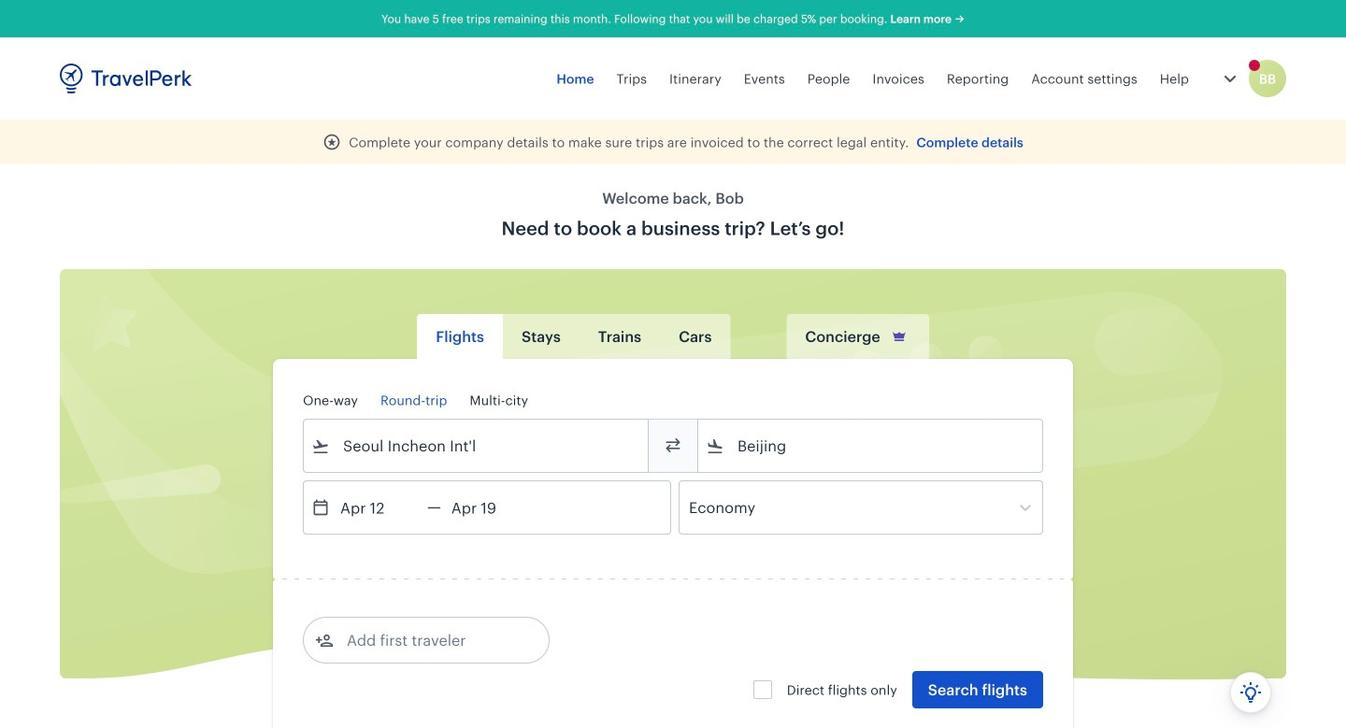 Task type: describe. For each thing, give the bounding box(es) containing it.
Return text field
[[441, 481, 538, 534]]

From search field
[[330, 431, 624, 461]]

Depart text field
[[330, 481, 427, 534]]



Task type: locate. For each thing, give the bounding box(es) containing it.
Add first traveler search field
[[334, 625, 528, 655]]

To search field
[[724, 431, 1018, 461]]



Task type: vqa. For each thing, say whether or not it's contained in the screenshot.
Depart field
no



